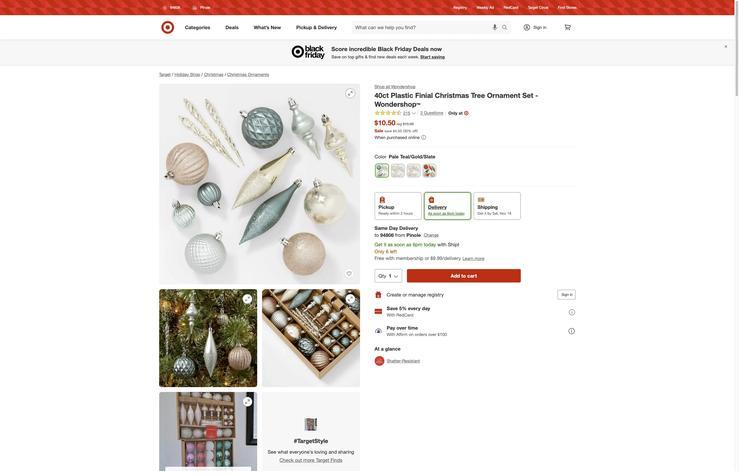 Task type: describe. For each thing, give the bounding box(es) containing it.
2 / from the left
[[201, 72, 203, 77]]

holiday shop link
[[175, 72, 200, 77]]

color
[[375, 154, 387, 160]]

6pm inside delivery as soon as 6pm today
[[447, 211, 455, 216]]

pay over time with affirm on orders over $100
[[387, 325, 447, 337]]

christmas ornaments link
[[227, 72, 269, 77]]

deals link
[[220, 21, 246, 34]]

0 horizontal spatial deals
[[226, 24, 239, 30]]

target circle
[[528, 5, 549, 10]]

see
[[268, 449, 276, 456]]

0 horizontal spatial sign
[[534, 25, 542, 30]]

see what everyone's loving and sharing check out more target finds
[[268, 449, 354, 464]]

as
[[428, 211, 432, 216]]

-
[[536, 91, 538, 100]]

target for target circle
[[528, 5, 538, 10]]

on inside pay over time with affirm on orders over $100
[[409, 332, 414, 337]]

time
[[408, 325, 418, 331]]

pickup & delivery
[[296, 24, 337, 30]]

add to cart
[[451, 273, 477, 279]]

get it as soon as 6pm today with shipt only 6 left free with membership or $9.99/delivery learn more
[[375, 242, 485, 262]]

3 questions link
[[418, 110, 443, 117]]

40ct plastic finial christmas tree ornament set - wondershop™, 1 of 7 image
[[159, 84, 360, 285]]

shipping
[[478, 204, 498, 210]]

redcard link
[[504, 5, 519, 10]]

nov
[[500, 211, 507, 216]]

0 horizontal spatial shop
[[190, 72, 200, 77]]

target / holiday shop / christmas / christmas ornaments
[[159, 72, 269, 77]]

everyone's
[[290, 449, 313, 456]]

1 vertical spatial pinole
[[407, 232, 421, 238]]

black
[[378, 46, 393, 53]]

0 horizontal spatial to
[[375, 232, 379, 238]]

today inside delivery as soon as 6pm today
[[456, 211, 465, 216]]

1 horizontal spatial as
[[407, 242, 412, 248]]

only inside get it as soon as 6pm today with shipt only 6 left free with membership or $9.99/delivery learn more
[[375, 249, 385, 255]]

qty 1
[[379, 273, 392, 279]]

finial
[[415, 91, 433, 100]]

manage
[[409, 292, 426, 298]]

find stores
[[558, 5, 577, 10]]

1 horizontal spatial redcard
[[504, 5, 519, 10]]

to inside button
[[462, 273, 466, 279]]

40ct plastic finial christmas tree ornament set - wondershop™, 2 of 7 image
[[159, 290, 257, 388]]

delivery for same day delivery
[[400, 225, 418, 231]]

target for target / holiday shop / christmas / christmas ornaments
[[159, 72, 171, 77]]

categories
[[185, 24, 210, 30]]

shop all wondershop 40ct plastic finial christmas tree ornament set - wondershop™
[[375, 84, 538, 108]]

$100
[[438, 332, 447, 337]]

every
[[408, 306, 421, 312]]

color pale teal/gold/slate
[[375, 154, 436, 160]]

0 vertical spatial sign in
[[534, 25, 547, 30]]

at a glance
[[375, 346, 401, 352]]

out
[[295, 458, 302, 464]]

each
[[398, 54, 407, 59]]

left
[[390, 249, 397, 255]]

saving
[[432, 54, 445, 59]]

free
[[375, 256, 384, 262]]

now
[[431, 46, 442, 53]]

find stores link
[[558, 5, 577, 10]]

and
[[329, 449, 337, 456]]

circle
[[539, 5, 549, 10]]

photo from @gala_mk85, 4 of 7 image
[[159, 393, 257, 472]]

0 horizontal spatial or
[[403, 292, 407, 298]]

incredible
[[349, 46, 376, 53]]

save 5% every day with redcard
[[387, 306, 430, 318]]

from
[[395, 232, 405, 238]]

score
[[332, 46, 348, 53]]

shatter-resistant button
[[375, 355, 420, 368]]

pickup for ready
[[379, 204, 395, 210]]

week.
[[408, 54, 419, 59]]

sign in button
[[558, 290, 576, 300]]

tree
[[471, 91, 485, 100]]

friday
[[395, 46, 412, 53]]

add
[[451, 273, 460, 279]]

create
[[387, 292, 402, 298]]

sign inside button
[[562, 293, 569, 297]]

1 vertical spatial with
[[386, 256, 395, 262]]

sign in inside button
[[562, 293, 573, 297]]

wondershop™
[[375, 100, 421, 108]]

)
[[417, 129, 418, 133]]

with inside 'save 5% every day with redcard'
[[387, 313, 395, 318]]

delivery for pickup & delivery
[[318, 24, 337, 30]]

purchased
[[387, 135, 407, 140]]

what's new
[[254, 24, 281, 30]]

5%
[[399, 306, 407, 312]]

with inside pay over time with affirm on orders over $100
[[387, 332, 395, 337]]

1 vertical spatial 94806
[[380, 232, 394, 238]]

cart
[[468, 273, 477, 279]]

pale
[[389, 154, 399, 160]]

weekly ad link
[[477, 5, 494, 10]]

sharing
[[338, 449, 354, 456]]

registry
[[428, 292, 444, 298]]

glance
[[385, 346, 401, 352]]

sign in link
[[518, 21, 556, 34]]

pink/champagne image
[[407, 164, 420, 177]]

94806 button
[[159, 2, 187, 13]]

soon inside get it as soon as 6pm today with shipt only 6 left free with membership or $9.99/delivery learn more
[[394, 242, 405, 248]]

candy champagne image
[[391, 164, 404, 177]]

a
[[381, 346, 384, 352]]

hours
[[404, 211, 413, 216]]

score incredible black friday deals now save on top gifts & find new deals each week. start saving
[[332, 46, 445, 59]]

on inside score incredible black friday deals now save on top gifts & find new deals each week. start saving
[[342, 54, 347, 59]]

same day delivery
[[375, 225, 418, 231]]

0 vertical spatial with
[[438, 242, 447, 248]]

save
[[385, 129, 392, 133]]

$10.50
[[375, 119, 396, 127]]

pinole button
[[189, 2, 214, 13]]

more inside see what everyone's loving and sharing check out more target finds
[[303, 458, 315, 464]]

0 horizontal spatial christmas
[[204, 72, 224, 77]]



Task type: locate. For each thing, give the bounding box(es) containing it.
0 horizontal spatial in
[[543, 25, 547, 30]]

it up 6
[[384, 242, 387, 248]]

1 horizontal spatial delivery
[[400, 225, 418, 231]]

1 horizontal spatial to
[[462, 273, 466, 279]]

redcard down 5%
[[397, 313, 414, 318]]

0 horizontal spatial pickup
[[296, 24, 312, 30]]

pale teal/gold/slate image
[[376, 164, 388, 177]]

learn
[[463, 256, 474, 261]]

what
[[278, 449, 288, 456]]

0 vertical spatial over
[[397, 325, 407, 331]]

0 horizontal spatial today
[[424, 242, 436, 248]]

0 horizontal spatial redcard
[[397, 313, 414, 318]]

save
[[332, 54, 341, 59], [387, 306, 398, 312]]

1 horizontal spatial or
[[425, 256, 429, 262]]

target left holiday
[[159, 72, 171, 77]]

shipping get it by sat, nov 18
[[478, 204, 512, 216]]

1 vertical spatial sign
[[562, 293, 569, 297]]

2 horizontal spatial /
[[225, 72, 226, 77]]

0 vertical spatial 94806
[[170, 5, 180, 10]]

2 horizontal spatial as
[[443, 211, 446, 216]]

0 horizontal spatial 94806
[[170, 5, 180, 10]]

start
[[421, 54, 431, 59]]

within
[[390, 211, 400, 216]]

/ right christmas link
[[225, 72, 226, 77]]

/ left christmas link
[[201, 72, 203, 77]]

1 vertical spatial or
[[403, 292, 407, 298]]

sign
[[534, 25, 542, 30], [562, 293, 569, 297]]

pickup inside pickup ready within 2 hours
[[379, 204, 395, 210]]

1 horizontal spatial shop
[[375, 84, 385, 89]]

2 vertical spatial delivery
[[400, 225, 418, 231]]

over up affirm
[[397, 325, 407, 331]]

0 horizontal spatial get
[[375, 242, 383, 248]]

day
[[422, 306, 430, 312]]

to right add
[[462, 273, 466, 279]]

0 horizontal spatial soon
[[394, 242, 405, 248]]

0 vertical spatial pinole
[[200, 5, 210, 10]]

deals up start
[[413, 46, 429, 53]]

1 vertical spatial only
[[375, 249, 385, 255]]

affirm
[[397, 332, 408, 337]]

today down change button
[[424, 242, 436, 248]]

0 vertical spatial target
[[528, 5, 538, 10]]

1 horizontal spatial target
[[316, 458, 329, 464]]

1 with from the top
[[387, 313, 395, 318]]

1 horizontal spatial 6pm
[[447, 211, 455, 216]]

1 vertical spatial soon
[[394, 242, 405, 248]]

1 vertical spatial delivery
[[428, 204, 447, 210]]

shipt
[[448, 242, 459, 248]]

registry
[[454, 5, 467, 10]]

off
[[413, 129, 417, 133]]

deals left what's on the left top
[[226, 24, 239, 30]]

today
[[456, 211, 465, 216], [424, 242, 436, 248]]

1 horizontal spatial pinole
[[407, 232, 421, 238]]

0 vertical spatial 6pm
[[447, 211, 455, 216]]

create or manage registry
[[387, 292, 444, 298]]

search button
[[499, 21, 514, 35]]

6pm inside get it as soon as 6pm today with shipt only 6 left free with membership or $9.99/delivery learn more
[[413, 242, 423, 248]]

on
[[342, 54, 347, 59], [409, 332, 414, 337]]

94806 left 'pinole' dropdown button
[[170, 5, 180, 10]]

loving
[[315, 449, 327, 456]]

christmas up only at
[[435, 91, 469, 100]]

1 horizontal spatial save
[[387, 306, 398, 312]]

0 horizontal spatial save
[[332, 54, 341, 59]]

1 horizontal spatial sign
[[562, 293, 569, 297]]

with down pay
[[387, 332, 395, 337]]

with left shipt
[[438, 242, 447, 248]]

1 horizontal spatial sign in
[[562, 293, 573, 297]]

more
[[475, 256, 485, 261], [303, 458, 315, 464]]

& inside score incredible black friday deals now save on top gifts & find new deals each week. start saving
[[365, 54, 368, 59]]

0 horizontal spatial &
[[314, 24, 317, 30]]

add to cart button
[[407, 270, 521, 283]]

0 vertical spatial soon
[[433, 211, 442, 216]]

only left at
[[449, 111, 458, 116]]

0 horizontal spatial delivery
[[318, 24, 337, 30]]

only at
[[449, 111, 463, 116]]

find
[[558, 5, 565, 10]]

&
[[314, 24, 317, 30], [365, 54, 368, 59]]

over left $100
[[428, 332, 437, 337]]

orders
[[415, 332, 427, 337]]

0 vertical spatial only
[[449, 111, 458, 116]]

today left by
[[456, 211, 465, 216]]

redcard right ad
[[504, 5, 519, 10]]

0 horizontal spatial pinole
[[200, 5, 210, 10]]

to down 'same'
[[375, 232, 379, 238]]

by
[[488, 211, 492, 216]]

1 vertical spatial pickup
[[379, 204, 395, 210]]

weekly
[[477, 5, 489, 10]]

more right learn
[[475, 256, 485, 261]]

with down 6
[[386, 256, 395, 262]]

0 horizontal spatial more
[[303, 458, 315, 464]]

6pm right as
[[447, 211, 455, 216]]

ready
[[379, 211, 389, 216]]

change button
[[424, 232, 439, 239]]

2 with from the top
[[387, 332, 395, 337]]

save down score
[[332, 54, 341, 59]]

40ct plastic finial christmas tree ornament set - wondershop™, 3 of 7 image
[[262, 290, 360, 388]]

shop
[[190, 72, 200, 77], [375, 84, 385, 89]]

0 horizontal spatial target
[[159, 72, 171, 77]]

1 vertical spatial it
[[384, 242, 387, 248]]

get inside shipping get it by sat, nov 18
[[478, 211, 484, 216]]

registry link
[[454, 5, 467, 10]]

shop right holiday
[[190, 72, 200, 77]]

to 94806
[[375, 232, 394, 238]]

pickup up ready
[[379, 204, 395, 210]]

save left 5%
[[387, 306, 398, 312]]

target
[[528, 5, 538, 10], [159, 72, 171, 77], [316, 458, 329, 464]]

What can we help you find? suggestions appear below search field
[[352, 21, 504, 34]]

#targetstyle preview 1 image
[[305, 419, 317, 431]]

christmas
[[204, 72, 224, 77], [227, 72, 247, 77], [435, 91, 469, 100]]

0 vertical spatial more
[[475, 256, 485, 261]]

& inside pickup & delivery link
[[314, 24, 317, 30]]

target down loving
[[316, 458, 329, 464]]

more inside get it as soon as 6pm today with shipt only 6 left free with membership or $9.99/delivery learn more
[[475, 256, 485, 261]]

today inside get it as soon as 6pm today with shipt only 6 left free with membership or $9.99/delivery learn more
[[424, 242, 436, 248]]

sat,
[[493, 211, 499, 216]]

1 vertical spatial deals
[[413, 46, 429, 53]]

0 horizontal spatial it
[[384, 242, 387, 248]]

top
[[348, 54, 354, 59]]

1 horizontal spatial &
[[365, 54, 368, 59]]

0 horizontal spatial sign in
[[534, 25, 547, 30]]

0 horizontal spatial 6pm
[[413, 242, 423, 248]]

with up pay
[[387, 313, 395, 318]]

weekly ad
[[477, 5, 494, 10]]

day
[[389, 225, 398, 231]]

as up left
[[388, 242, 393, 248]]

1 vertical spatial 6pm
[[413, 242, 423, 248]]

holiday
[[175, 72, 189, 77]]

0 vertical spatial today
[[456, 211, 465, 216]]

wondershop
[[391, 84, 416, 89]]

set
[[523, 91, 534, 100]]

as right as
[[443, 211, 446, 216]]

pinole
[[200, 5, 210, 10], [407, 232, 421, 238]]

1 horizontal spatial more
[[475, 256, 485, 261]]

1 horizontal spatial soon
[[433, 211, 442, 216]]

18
[[508, 211, 512, 216]]

0 vertical spatial deals
[[226, 24, 239, 30]]

1 vertical spatial redcard
[[397, 313, 414, 318]]

get inside get it as soon as 6pm today with shipt only 6 left free with membership or $9.99/delivery learn more
[[375, 242, 383, 248]]

delivery up from pinole
[[400, 225, 418, 231]]

1 horizontal spatial with
[[438, 242, 447, 248]]

reg
[[397, 122, 402, 126]]

1 vertical spatial more
[[303, 458, 315, 464]]

as down from pinole
[[407, 242, 412, 248]]

0 horizontal spatial over
[[397, 325, 407, 331]]

1 horizontal spatial only
[[449, 111, 458, 116]]

1 vertical spatial on
[[409, 332, 414, 337]]

0 vertical spatial with
[[387, 313, 395, 318]]

pinole right from
[[407, 232, 421, 238]]

soon right as
[[433, 211, 442, 216]]

save inside score incredible black friday deals now save on top gifts & find new deals each week. start saving
[[332, 54, 341, 59]]

2 horizontal spatial target
[[528, 5, 538, 10]]

pickup for &
[[296, 24, 312, 30]]

pickup
[[296, 24, 312, 30], [379, 204, 395, 210]]

0 vertical spatial redcard
[[504, 5, 519, 10]]

search
[[499, 25, 514, 31]]

only up free at the right bottom of the page
[[375, 249, 385, 255]]

1 horizontal spatial over
[[428, 332, 437, 337]]

christmas inside shop all wondershop 40ct plastic finial christmas tree ornament set - wondershop™
[[435, 91, 469, 100]]

pinole up categories link
[[200, 5, 210, 10]]

change
[[424, 233, 439, 238]]

soon inside delivery as soon as 6pm today
[[433, 211, 442, 216]]

ad
[[490, 5, 494, 10]]

1 vertical spatial over
[[428, 332, 437, 337]]

1 vertical spatial today
[[424, 242, 436, 248]]

1 horizontal spatial on
[[409, 332, 414, 337]]

6pm down from pinole
[[413, 242, 423, 248]]

image gallery element
[[159, 84, 360, 472]]

1 vertical spatial with
[[387, 332, 395, 337]]

0 horizontal spatial as
[[388, 242, 393, 248]]

or inside get it as soon as 6pm today with shipt only 6 left free with membership or $9.99/delivery learn more
[[425, 256, 429, 262]]

delivery up score
[[318, 24, 337, 30]]

save inside 'save 5% every day with redcard'
[[387, 306, 398, 312]]

pay
[[387, 325, 395, 331]]

1 horizontal spatial christmas
[[227, 72, 247, 77]]

1 vertical spatial in
[[570, 293, 573, 297]]

new
[[271, 24, 281, 30]]

target left 'circle'
[[528, 5, 538, 10]]

1 horizontal spatial in
[[570, 293, 573, 297]]

0 vertical spatial on
[[342, 54, 347, 59]]

it inside shipping get it by sat, nov 18
[[485, 211, 487, 216]]

as inside delivery as soon as 6pm today
[[443, 211, 446, 216]]

pickup & delivery link
[[291, 21, 345, 34]]

more right out at the bottom left of the page
[[303, 458, 315, 464]]

check
[[280, 458, 294, 464]]

%
[[408, 129, 412, 133]]

pinole inside dropdown button
[[200, 5, 210, 10]]

delivery up as
[[428, 204, 447, 210]]

it inside get it as soon as 6pm today with shipt only 6 left free with membership or $9.99/delivery learn more
[[384, 242, 387, 248]]

0 horizontal spatial on
[[342, 54, 347, 59]]

gifts
[[356, 54, 364, 59]]

get left by
[[478, 211, 484, 216]]

in inside button
[[570, 293, 573, 297]]

30
[[404, 129, 408, 133]]

or
[[425, 256, 429, 262], [403, 292, 407, 298]]

1 horizontal spatial get
[[478, 211, 484, 216]]

christmas left ornaments
[[227, 72, 247, 77]]

find
[[369, 54, 376, 59]]

from pinole
[[395, 232, 421, 238]]

0 vertical spatial in
[[543, 25, 547, 30]]

1 vertical spatial to
[[462, 273, 466, 279]]

94806 inside dropdown button
[[170, 5, 180, 10]]

deals inside score incredible black friday deals now save on top gifts & find new deals each week. start saving
[[413, 46, 429, 53]]

0 vertical spatial to
[[375, 232, 379, 238]]

soon up left
[[394, 242, 405, 248]]

1 vertical spatial save
[[387, 306, 398, 312]]

1 vertical spatial get
[[375, 242, 383, 248]]

what's new link
[[249, 21, 289, 34]]

0 vertical spatial &
[[314, 24, 317, 30]]

3
[[421, 110, 423, 116]]

0 vertical spatial sign
[[534, 25, 542, 30]]

check out more target finds link
[[268, 457, 354, 464]]

1
[[389, 273, 392, 279]]

1 / from the left
[[172, 72, 173, 77]]

shop inside shop all wondershop 40ct plastic finial christmas tree ornament set - wondershop™
[[375, 84, 385, 89]]

pickup right new
[[296, 24, 312, 30]]

2 horizontal spatial delivery
[[428, 204, 447, 210]]

it left by
[[485, 211, 487, 216]]

on left top
[[342, 54, 347, 59]]

94806
[[170, 5, 180, 10], [380, 232, 394, 238]]

questions
[[424, 110, 443, 116]]

shop left all
[[375, 84, 385, 89]]

$
[[393, 129, 395, 133]]

1 horizontal spatial 94806
[[380, 232, 394, 238]]

on down time
[[409, 332, 414, 337]]

1 horizontal spatial today
[[456, 211, 465, 216]]

target circle link
[[528, 5, 549, 10]]

pickup ready within 2 hours
[[379, 204, 413, 216]]

or right the create
[[403, 292, 407, 298]]

0 vertical spatial get
[[478, 211, 484, 216]]

0 vertical spatial it
[[485, 211, 487, 216]]

red/green/gold image
[[423, 164, 436, 177]]

or right the membership
[[425, 256, 429, 262]]

94806 down 'same'
[[380, 232, 394, 238]]

0 vertical spatial or
[[425, 256, 429, 262]]

1 vertical spatial target
[[159, 72, 171, 77]]

redcard inside 'save 5% every day with redcard'
[[397, 313, 414, 318]]

1 vertical spatial &
[[365, 54, 368, 59]]

ornaments
[[248, 72, 269, 77]]

target inside see what everyone's loving and sharing check out more target finds
[[316, 458, 329, 464]]

2 horizontal spatial christmas
[[435, 91, 469, 100]]

get down to 94806 on the right of page
[[375, 242, 383, 248]]

teal/gold/slate
[[400, 154, 436, 160]]

shatter-
[[387, 359, 402, 364]]

sale
[[375, 128, 383, 133]]

3 / from the left
[[225, 72, 226, 77]]

delivery inside delivery as soon as 6pm today
[[428, 204, 447, 210]]

/ right target link
[[172, 72, 173, 77]]

christmas right holiday shop link
[[204, 72, 224, 77]]

1 horizontal spatial deals
[[413, 46, 429, 53]]

6
[[386, 249, 389, 255]]



Task type: vqa. For each thing, say whether or not it's contained in the screenshot.
Finds
yes



